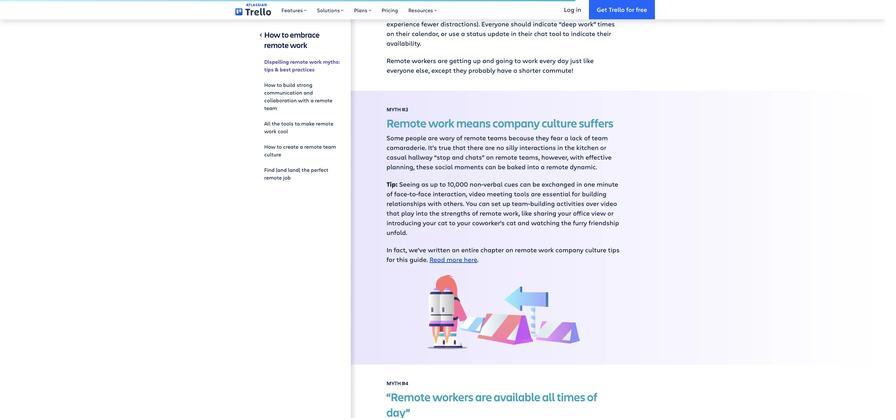 Task type: vqa. For each thing, say whether or not it's contained in the screenshot.
Nic (nicoletollefson1) icon in the top right of the page
no



Task type: describe. For each thing, give the bounding box(es) containing it.
trello
[[609, 5, 625, 13]]

remote inside how to create a remote team culture
[[304, 143, 322, 150]]

there
[[468, 143, 484, 152]]

that inside seeing as up to 10,000 non-verbal cues can be exchanged in one minute of face-to-face interaction, video meeting tools are essential for building relationships with others. you can set up team-building activities over video that play into the strengths of remote work, like sharing your office view or introducing your cat to your coworker's cat and watching the furry friendship unfold.
[[387, 209, 400, 218]]

remote inside in fact, we've written an entire chapter on remote work company culture tips for this guide.
[[515, 246, 537, 254]]

this
[[397, 255, 408, 264]]

practices
[[292, 66, 315, 73]]

a inside how to build strong communication and collaboration with a remote team
[[311, 97, 314, 104]]

as
[[422, 180, 429, 189]]

casual
[[387, 153, 407, 162]]

"deep
[[559, 20, 577, 28]]

best
[[280, 66, 291, 73]]

#4
[[402, 380, 408, 387]]

company-
[[387, 10, 417, 19]]

probably
[[469, 66, 496, 75]]

pricing
[[382, 7, 398, 14]]

for inside in fact, we've written an entire chapter on remote work company culture tips for this guide.
[[387, 255, 395, 264]]

they for company
[[536, 134, 549, 142]]

how to build strong communication and collaboration with a remote team link
[[264, 79, 341, 115]]

dispelling
[[264, 58, 289, 65]]

or inside myth #3 remote work means company culture suffers some people are wary of remote teams because they fear a lack of team camaraderie. it's true that there are no silly interactions in the kitchen or casual hallway "stop and chats" on remote teams, however, with effective planning, these social moments can be baked into a remote dynamic.
[[600, 143, 607, 152]]

workers inside myth #4 "remote workers are available all times of day"
[[433, 389, 474, 405]]

plans button
[[349, 0, 377, 19]]

work inside all the tools to make remote work cool
[[264, 128, 277, 135]]

watching
[[531, 219, 560, 227]]

use
[[449, 29, 460, 38]]

to inside how to embrace remote work
[[282, 30, 289, 40]]

collaboration
[[264, 97, 297, 104]]

people
[[406, 134, 426, 142]]

wide.
[[417, 10, 433, 19]]

some
[[387, 134, 404, 142]]

status
[[467, 29, 486, 38]]

get trello for free
[[597, 5, 647, 13]]

with inside how to build strong communication and collaboration with a remote team
[[298, 97, 309, 104]]

with inside myth #3 remote work means company culture suffers some people are wary of remote teams because they fear a lack of team camaraderie. it's true that there are no silly interactions in the kitchen or casual hallway "stop and chats" on remote teams, however, with effective planning, these social moments can be baked into a remote dynamic.
[[570, 153, 584, 162]]

they for and
[[454, 66, 467, 75]]

baked
[[507, 163, 526, 171]]

#3
[[402, 106, 408, 113]]

0 horizontal spatial video
[[469, 190, 486, 198]]

everyone
[[482, 20, 509, 28]]

10,000
[[448, 180, 468, 189]]

wary
[[440, 134, 455, 142]]

these
[[416, 163, 433, 171]]

remote inside how to embrace remote work
[[264, 40, 289, 50]]

the inside find (and land) the perfect remote job
[[302, 166, 310, 173]]

culture inside in fact, we've written an entire chapter on remote work company culture tips for this guide.
[[585, 246, 607, 254]]

getting
[[449, 56, 472, 65]]

(they
[[567, 10, 582, 19]]

how to create a remote team culture link
[[264, 140, 341, 161]]

seeing
[[399, 180, 420, 189]]

a inside remote workers are getting up and going to work every day just like everyone else, except they probably have a shorter commute!
[[514, 66, 518, 75]]

remote workers are getting up and going to work every day just like everyone else, except they probably have a shorter commute!
[[387, 56, 594, 75]]

relationships
[[387, 199, 426, 208]]

dynamic.
[[570, 163, 597, 171]]

coworker's
[[472, 219, 505, 227]]

minute
[[597, 180, 618, 189]]

log in link
[[556, 0, 589, 19]]

tips inside in fact, we've written an entire chapter on remote work company culture tips for this guide.
[[608, 246, 620, 254]]

can inside myth #3 remote work means company culture suffers some people are wary of remote teams because they fear a lack of team camaraderie. it's true that there are no silly interactions in the kitchen or casual hallway "stop and chats" on remote teams, however, with effective planning, these social moments can be baked into a remote dynamic.
[[485, 163, 496, 171]]

1 cat from the left
[[438, 219, 448, 227]]

all
[[264, 120, 271, 127]]

read more here .
[[430, 255, 479, 264]]

to inside all the tools to make remote work cool
[[295, 120, 300, 127]]

in inside tip: these anxieties are ameliorated when remote work is normalized company-wide. these colleagues aren't different or lacking (they may even experience fewer distractions). everyone should indicate "deep work" times on their calendar, or use a status update in their chat tool to indicate their availability.
[[511, 29, 517, 38]]

how for how to build strong communication and collaboration with a remote team
[[264, 81, 276, 88]]

how to build strong communication and collaboration with a remote team
[[264, 81, 333, 111]]

lacking
[[544, 10, 565, 19]]

0 vertical spatial indicate
[[533, 20, 558, 28]]

on inside tip: these anxieties are ameliorated when remote work is normalized company-wide. these colleagues aren't different or lacking (they may even experience fewer distractions). everyone should indicate "deep work" times on their calendar, or use a status update in their chat tool to indicate their availability.
[[387, 29, 394, 38]]

work"
[[578, 20, 596, 28]]

you
[[466, 199, 477, 208]]

planning,
[[387, 163, 415, 171]]

anxieties
[[418, 0, 446, 9]]

with inside seeing as up to 10,000 non-verbal cues can be exchanged in one minute of face-to-face interaction, video meeting tools are essential for building relationships with others. you can set up team-building activities over video that play into the strengths of remote work, like sharing your office view or introducing your cat to your coworker's cat and watching the furry friendship unfold.
[[428, 199, 442, 208]]

&
[[275, 66, 279, 73]]

strong
[[297, 81, 313, 88]]

commute!
[[543, 66, 574, 75]]

should
[[511, 20, 531, 28]]

everyone
[[387, 66, 414, 75]]

team-
[[512, 199, 531, 208]]

play
[[401, 209, 414, 218]]

0 horizontal spatial building
[[531, 199, 555, 208]]

set
[[491, 199, 501, 208]]

remote inside seeing as up to 10,000 non-verbal cues can be exchanged in one minute of face-to-face interaction, video meeting tools are essential for building relationships with others. you can set up team-building activities over video that play into the strengths of remote work, like sharing your office view or introducing your cat to your coworker's cat and watching the furry friendship unfold.
[[480, 209, 502, 218]]

are inside tip: these anxieties are ameliorated when remote work is normalized company-wide. these colleagues aren't different or lacking (they may even experience fewer distractions). everyone should indicate "deep work" times on their calendar, or use a status update in their chat tool to indicate their availability.
[[448, 0, 457, 9]]

may
[[584, 10, 597, 19]]

lack
[[570, 134, 583, 142]]

to down strengths
[[449, 219, 456, 227]]

get trello for free link
[[589, 0, 655, 19]]

like inside remote workers are getting up and going to work every day just like everyone else, except they probably have a shorter commute!
[[584, 56, 594, 65]]

a inside tip: these anxieties are ameliorated when remote work is normalized company-wide. these colleagues aren't different or lacking (they may even experience fewer distractions). everyone should indicate "deep work" times on their calendar, or use a status update in their chat tool to indicate their availability.
[[461, 29, 465, 38]]

furry
[[573, 219, 587, 227]]

or left lacking
[[536, 10, 542, 19]]

workers inside remote workers are getting up and going to work every day just like everyone else, except they probably have a shorter commute!
[[412, 56, 436, 65]]

sharing
[[534, 209, 557, 218]]

create
[[283, 143, 299, 150]]

2 cat from the left
[[507, 219, 516, 227]]

and inside how to build strong communication and collaboration with a remote team
[[304, 89, 313, 96]]

different
[[508, 10, 534, 19]]

others.
[[444, 199, 464, 208]]

in inside seeing as up to 10,000 non-verbal cues can be exchanged in one minute of face-to-face interaction, video meeting tools are essential for building relationships with others. you can set up team-building activities over video that play into the strengths of remote work, like sharing your office view or introducing your cat to your coworker's cat and watching the furry friendship unfold.
[[577, 180, 582, 189]]

remote inside tip: these anxieties are ameliorated when remote work is normalized company-wide. these colleagues aren't different or lacking (they may even experience fewer distractions). everyone should indicate "deep work" times on their calendar, or use a status update in their chat tool to indicate their availability.
[[517, 0, 539, 9]]

else,
[[416, 66, 430, 75]]

we've
[[409, 246, 426, 254]]

except
[[431, 66, 452, 75]]

solutions
[[317, 7, 340, 14]]

to inside remote workers are getting up and going to work every day just like everyone else, except they probably have a shorter commute!
[[515, 56, 521, 65]]

fear
[[551, 134, 563, 142]]

work inside tip: these anxieties are ameliorated when remote work is normalized company-wide. these colleagues aren't different or lacking (they may even experience fewer distractions). everyone should indicate "deep work" times on their calendar, or use a status update in their chat tool to indicate their availability.
[[540, 0, 556, 9]]

into inside seeing as up to 10,000 non-verbal cues can be exchanged in one minute of face-to-face interaction, video meeting tools are essential for building relationships with others. you can set up team-building activities over video that play into the strengths of remote work, like sharing your office view or introducing your cat to your coworker's cat and watching the furry friendship unfold.
[[416, 209, 428, 218]]

how to embrace remote work link
[[264, 30, 341, 53]]

build
[[283, 81, 295, 88]]

cues
[[504, 180, 518, 189]]

to inside tip: these anxieties are ameliorated when remote work is normalized company-wide. these colleagues aren't different or lacking (they may even experience fewer distractions). everyone should indicate "deep work" times on their calendar, or use a status update in their chat tool to indicate their availability.
[[563, 29, 570, 38]]

work inside how to embrace remote work
[[290, 40, 307, 50]]

features button
[[276, 0, 312, 19]]

view
[[592, 209, 606, 218]]

unfold.
[[387, 228, 407, 237]]

solutions button
[[312, 0, 349, 19]]

written
[[428, 246, 450, 254]]

culture for team
[[264, 151, 281, 158]]

up inside remote workers are getting up and going to work every day just like everyone else, except they probably have a shorter commute!
[[473, 56, 481, 65]]

2 vertical spatial can
[[479, 199, 490, 208]]

all the tools to make remote work cool
[[264, 120, 334, 135]]

1 vertical spatial can
[[520, 180, 531, 189]]

or inside seeing as up to 10,000 non-verbal cues can be exchanged in one minute of face-to-face interaction, video meeting tools are essential for building relationships with others. you can set up team-building activities over video that play into the strengths of remote work, like sharing your office view or introducing your cat to your coworker's cat and watching the furry friendship unfold.
[[608, 209, 614, 218]]

"remote
[[387, 389, 431, 405]]

how for how to embrace remote work
[[264, 30, 281, 40]]

times inside myth #4 "remote workers are available all times of day"
[[557, 389, 585, 405]]

times inside tip: these anxieties are ameliorated when remote work is normalized company-wide. these colleagues aren't different or lacking (they may even experience fewer distractions). everyone should indicate "deep work" times on their calendar, or use a status update in their chat tool to indicate their availability.
[[598, 20, 615, 28]]

for inside seeing as up to 10,000 non-verbal cues can be exchanged in one minute of face-to-face interaction, video meeting tools are essential for building relationships with others. you can set up team-building activities over video that play into the strengths of remote work, like sharing your office view or introducing your cat to your coworker's cat and watching the furry friendship unfold.
[[572, 190, 581, 198]]

1 horizontal spatial your
[[457, 219, 471, 227]]

tip: for tip: these anxieties are ameliorated when remote work is normalized company-wide. these colleagues aren't different or lacking (they may even experience fewer distractions). everyone should indicate "deep work" times on their calendar, or use a status update in their chat tool to indicate their availability.
[[387, 0, 397, 9]]

remote inside all the tools to make remote work cool
[[316, 120, 334, 127]]

aren't
[[489, 10, 507, 19]]



Task type: locate. For each thing, give the bounding box(es) containing it.
0 vertical spatial remote
[[387, 56, 410, 65]]

a right fear
[[565, 134, 569, 142]]

how for how to create a remote team culture
[[264, 143, 276, 150]]

1 vertical spatial building
[[531, 199, 555, 208]]

to inside how to build strong communication and collaboration with a remote team
[[277, 81, 282, 88]]

(and
[[276, 166, 287, 173]]

1 vertical spatial they
[[536, 134, 549, 142]]

1 horizontal spatial that
[[453, 143, 466, 152]]

myth inside myth #4 "remote workers are available all times of day"
[[387, 380, 401, 387]]

times right all
[[557, 389, 585, 405]]

the inside myth #3 remote work means company culture suffers some people are wary of remote teams because they fear a lack of team camaraderie. it's true that there are no silly interactions in the kitchen or casual hallway "stop and chats" on remote teams, however, with effective planning, these social moments can be baked into a remote dynamic.
[[565, 143, 575, 152]]

in right log
[[576, 5, 582, 13]]

2 myth from the top
[[387, 380, 401, 387]]

a down strong
[[311, 97, 314, 104]]

make
[[301, 120, 315, 127]]

remote down #3
[[387, 115, 427, 131]]

embrace
[[290, 30, 320, 40]]

up right set
[[503, 199, 510, 208]]

company up because
[[493, 115, 540, 131]]

available
[[494, 389, 541, 405]]

team down suffers
[[592, 134, 608, 142]]

1 horizontal spatial cat
[[507, 219, 516, 227]]

2 horizontal spatial up
[[503, 199, 510, 208]]

myth #4 "remote workers are available all times of day"
[[387, 380, 598, 418]]

team up perfect
[[323, 143, 336, 150]]

0 horizontal spatial your
[[423, 219, 436, 227]]

be left 'baked'
[[498, 163, 506, 171]]

work up "shorter" at the right of the page
[[523, 56, 538, 65]]

0 vertical spatial times
[[598, 20, 615, 28]]

1 vertical spatial culture
[[264, 151, 281, 158]]

1 horizontal spatial tools
[[514, 190, 530, 198]]

0 vertical spatial tips
[[264, 66, 274, 73]]

be left exchanged
[[533, 180, 540, 189]]

to down "deep
[[563, 29, 570, 38]]

0 horizontal spatial into
[[416, 209, 428, 218]]

strengths
[[441, 209, 471, 218]]

tips down friendship
[[608, 246, 620, 254]]

are inside myth #4 "remote workers are available all times of day"
[[476, 389, 492, 405]]

2 horizontal spatial for
[[627, 5, 635, 13]]

team inside how to build strong communication and collaboration with a remote team
[[264, 105, 277, 111]]

0 vertical spatial team
[[264, 105, 277, 111]]

to left create
[[277, 143, 282, 150]]

0 vertical spatial culture
[[542, 115, 577, 131]]

a down however,
[[541, 163, 545, 171]]

how left create
[[264, 143, 276, 150]]

and down work,
[[518, 219, 530, 227]]

2 tip: from the top
[[387, 180, 398, 189]]

2 vertical spatial on
[[506, 246, 513, 254]]

0 vertical spatial like
[[584, 56, 594, 65]]

2 vertical spatial how
[[264, 143, 276, 150]]

0 horizontal spatial tools
[[281, 120, 294, 127]]

the inside all the tools to make remote work cool
[[272, 120, 280, 127]]

your right the introducing
[[423, 219, 436, 227]]

1 horizontal spatial up
[[473, 56, 481, 65]]

like right just
[[584, 56, 594, 65]]

read more here link
[[430, 255, 478, 264]]

0 horizontal spatial company
[[493, 115, 540, 131]]

on inside myth #3 remote work means company culture suffers some people are wary of remote teams because they fear a lack of team camaraderie. it's true that there are no silly interactions in the kitchen or casual hallway "stop and chats" on remote teams, however, with effective planning, these social moments can be baked into a remote dynamic.
[[486, 153, 494, 162]]

0 horizontal spatial up
[[430, 180, 438, 189]]

they inside remote workers are getting up and going to work every day just like everyone else, except they probably have a shorter commute!
[[454, 66, 467, 75]]

remote up everyone
[[387, 56, 410, 65]]

2 vertical spatial with
[[428, 199, 442, 208]]

times down even
[[598, 20, 615, 28]]

company inside in fact, we've written an entire chapter on remote work company culture tips for this guide.
[[556, 246, 584, 254]]

tools up team-
[[514, 190, 530, 198]]

to up the interaction,
[[440, 180, 446, 189]]

1 vertical spatial tools
[[514, 190, 530, 198]]

company inside myth #3 remote work means company culture suffers some people are wary of remote teams because they fear a lack of team camaraderie. it's true that there are no silly interactions in the kitchen or casual hallway "stop and chats" on remote teams, however, with effective planning, these social moments can be baked into a remote dynamic.
[[493, 115, 540, 131]]

the right all
[[272, 120, 280, 127]]

interactions
[[520, 143, 556, 152]]

shorter
[[519, 66, 541, 75]]

in left one
[[577, 180, 582, 189]]

remote inside remote workers are getting up and going to work every day just like everyone else, except they probably have a shorter commute!
[[387, 56, 410, 65]]

have
[[497, 66, 512, 75]]

1 vertical spatial company
[[556, 246, 584, 254]]

tips inside dispelling remote work myths: tips & best practices
[[264, 66, 274, 73]]

0 vertical spatial building
[[582, 190, 607, 198]]

1 horizontal spatial tips
[[608, 246, 620, 254]]

into right play
[[416, 209, 428, 218]]

cat down work,
[[507, 219, 516, 227]]

resources
[[409, 7, 433, 14]]

1 vertical spatial with
[[570, 153, 584, 162]]

culture for company
[[542, 115, 577, 131]]

friendship
[[589, 219, 619, 227]]

1 horizontal spatial on
[[486, 153, 494, 162]]

0 horizontal spatial team
[[264, 105, 277, 111]]

1 how from the top
[[264, 30, 281, 40]]

culture up find
[[264, 151, 281, 158]]

how up communication
[[264, 81, 276, 88]]

they up the interactions
[[536, 134, 549, 142]]

atlassian trello image
[[235, 4, 271, 16]]

1 vertical spatial into
[[416, 209, 428, 218]]

0 vertical spatial with
[[298, 97, 309, 104]]

2 remote from the top
[[387, 115, 427, 131]]

team down collaboration
[[264, 105, 277, 111]]

0 vertical spatial for
[[627, 5, 635, 13]]

all the tools to make remote work cool link
[[264, 117, 341, 138]]

1 horizontal spatial they
[[536, 134, 549, 142]]

social
[[435, 163, 453, 171]]

how to create a remote team culture
[[264, 143, 336, 158]]

2 horizontal spatial culture
[[585, 246, 607, 254]]

0 vertical spatial company
[[493, 115, 540, 131]]

no
[[497, 143, 504, 152]]

how inside how to create a remote team culture
[[264, 143, 276, 150]]

in down fear
[[558, 143, 563, 152]]

0 horizontal spatial cat
[[438, 219, 448, 227]]

day"
[[387, 405, 410, 418]]

3 how from the top
[[264, 143, 276, 150]]

into inside myth #3 remote work means company culture suffers some people are wary of remote teams because they fear a lack of team camaraderie. it's true that there are no silly interactions in the kitchen or casual hallway "stop and chats" on remote teams, however, with effective planning, these social moments can be baked into a remote dynamic.
[[527, 163, 539, 171]]

up right as
[[430, 180, 438, 189]]

0 horizontal spatial with
[[298, 97, 309, 104]]

1 vertical spatial video
[[601, 199, 617, 208]]

the left furry
[[561, 219, 572, 227]]

1 vertical spatial on
[[486, 153, 494, 162]]

of inside myth #4 "remote workers are available all times of day"
[[587, 389, 598, 405]]

work up dispelling remote work myths: tips & best practices
[[290, 40, 307, 50]]

to left make
[[295, 120, 300, 127]]

1 horizontal spatial building
[[582, 190, 607, 198]]

all
[[542, 389, 555, 405]]

these up company- at the left top of page
[[399, 0, 416, 9]]

1 myth from the top
[[387, 106, 401, 113]]

0 horizontal spatial on
[[387, 29, 394, 38]]

how inside how to build strong communication and collaboration with a remote team
[[264, 81, 276, 88]]

more
[[447, 255, 463, 264]]

get
[[597, 5, 607, 13]]

1 horizontal spatial their
[[518, 29, 533, 38]]

dispelling remote work myths: tips & best practices
[[264, 58, 340, 73]]

culture inside myth #3 remote work means company culture suffers some people are wary of remote teams because they fear a lack of team camaraderie. it's true that there are no silly interactions in the kitchen or casual hallway "stop and chats" on remote teams, however, with effective planning, these social moments can be baked into a remote dynamic.
[[542, 115, 577, 131]]

1 vertical spatial be
[[533, 180, 540, 189]]

work inside remote workers are getting up and going to work every day just like everyone else, except they probably have a shorter commute!
[[523, 56, 538, 65]]

to inside how to create a remote team culture
[[277, 143, 282, 150]]

fact,
[[394, 246, 407, 254]]

1 vertical spatial team
[[592, 134, 608, 142]]

their down experience
[[396, 29, 410, 38]]

find (and land) the perfect remote job
[[264, 166, 328, 181]]

1 horizontal spatial for
[[572, 190, 581, 198]]

and inside remote workers are getting up and going to work every day just like everyone else, except they probably have a shorter commute!
[[483, 56, 494, 65]]

myth left #3
[[387, 106, 401, 113]]

can right the "cues"
[[520, 180, 531, 189]]

be inside myth #3 remote work means company culture suffers some people are wary of remote teams because they fear a lack of team camaraderie. it's true that there are no silly interactions in the kitchen or casual hallway "stop and chats" on remote teams, however, with effective planning, these social moments can be baked into a remote dynamic.
[[498, 163, 506, 171]]

on right chats"
[[486, 153, 494, 162]]

true
[[439, 143, 451, 152]]

building up sharing at right
[[531, 199, 555, 208]]

a right create
[[300, 143, 303, 150]]

0 horizontal spatial they
[[454, 66, 467, 75]]

times
[[598, 20, 615, 28], [557, 389, 585, 405]]

these
[[399, 0, 416, 9], [435, 10, 453, 19]]

in inside 'log in' link
[[576, 5, 582, 13]]

1 vertical spatial times
[[557, 389, 585, 405]]

suffers
[[579, 115, 614, 131]]

in inside myth #3 remote work means company culture suffers some people are wary of remote teams because they fear a lack of team camaraderie. it's true that there are no silly interactions in the kitchen or casual hallway "stop and chats" on remote teams, however, with effective planning, these social moments can be baked into a remote dynamic.
[[558, 143, 563, 152]]

face-
[[394, 190, 410, 198]]

kitchen
[[577, 143, 599, 152]]

culture up fear
[[542, 115, 577, 131]]

work up the practices
[[309, 58, 322, 65]]

a right use
[[461, 29, 465, 38]]

dispelling remote work myths: tips & best practices link
[[264, 55, 341, 76]]

2 horizontal spatial on
[[506, 246, 513, 254]]

and inside myth #3 remote work means company culture suffers some people are wary of remote teams because they fear a lack of team camaraderie. it's true that there are no silly interactions in the kitchen or casual hallway "stop and chats" on remote teams, however, with effective planning, these social moments can be baked into a remote dynamic.
[[452, 153, 464, 162]]

that up the introducing
[[387, 209, 400, 218]]

and inside seeing as up to 10,000 non-verbal cues can be exchanged in one minute of face-to-face interaction, video meeting tools are essential for building relationships with others. you can set up team-building activities over video that play into the strengths of remote work, like sharing your office view or introducing your cat to your coworker's cat and watching the furry friendship unfold.
[[518, 219, 530, 227]]

1 vertical spatial indicate
[[571, 29, 596, 38]]

meeting
[[487, 190, 513, 198]]

1 horizontal spatial team
[[323, 143, 336, 150]]

culture down friendship
[[585, 246, 607, 254]]

remote inside dispelling remote work myths: tips & best practices
[[290, 58, 308, 65]]

myth left #4
[[387, 380, 401, 387]]

it's
[[428, 143, 437, 152]]

myth for remote
[[387, 106, 401, 113]]

0 horizontal spatial their
[[396, 29, 410, 38]]

into down the teams,
[[527, 163, 539, 171]]

calendar,
[[412, 29, 439, 38]]

with down face
[[428, 199, 442, 208]]

0 horizontal spatial that
[[387, 209, 400, 218]]

these down anxieties
[[435, 10, 453, 19]]

0 vertical spatial video
[[469, 190, 486, 198]]

or up effective
[[600, 143, 607, 152]]

even
[[599, 10, 613, 19]]

like inside seeing as up to 10,000 non-verbal cues can be exchanged in one minute of face-to-face interaction, video meeting tools are essential for building relationships with others. you can set up team-building activities over video that play into the strengths of remote work, like sharing your office view or introducing your cat to your coworker's cat and watching the furry friendship unfold.
[[522, 209, 532, 218]]

0 vertical spatial workers
[[412, 56, 436, 65]]

with up dynamic.
[[570, 153, 584, 162]]

how inside how to embrace remote work
[[264, 30, 281, 40]]

team inside myth #3 remote work means company culture suffers some people are wary of remote teams because they fear a lack of team camaraderie. it's true that there are no silly interactions in the kitchen or casual hallway "stop and chats" on remote teams, however, with effective planning, these social moments can be baked into a remote dynamic.
[[592, 134, 608, 142]]

be
[[498, 163, 506, 171], [533, 180, 540, 189]]

1 tip: from the top
[[387, 0, 397, 9]]

culture
[[542, 115, 577, 131], [264, 151, 281, 158], [585, 246, 607, 254]]

up up probably
[[473, 56, 481, 65]]

1 horizontal spatial culture
[[542, 115, 577, 131]]

0 vertical spatial how
[[264, 30, 281, 40]]

availability.
[[387, 39, 421, 48]]

essential
[[543, 190, 571, 198]]

interaction,
[[433, 190, 467, 198]]

1 vertical spatial these
[[435, 10, 453, 19]]

video up view
[[601, 199, 617, 208]]

fewer
[[422, 20, 439, 28]]

on right chapter
[[506, 246, 513, 254]]

1 vertical spatial that
[[387, 209, 400, 218]]

1 horizontal spatial with
[[428, 199, 442, 208]]

with
[[298, 97, 309, 104], [570, 153, 584, 162], [428, 199, 442, 208]]

1 vertical spatial how
[[264, 81, 276, 88]]

they down getting
[[454, 66, 467, 75]]

.
[[478, 255, 479, 264]]

and
[[483, 56, 494, 65], [304, 89, 313, 96], [452, 153, 464, 162], [518, 219, 530, 227]]

0 vertical spatial tip:
[[387, 0, 397, 9]]

work inside myth #3 remote work means company culture suffers some people are wary of remote teams because they fear a lack of team camaraderie. it's true that there are no silly interactions in the kitchen or casual hallway "stop and chats" on remote teams, however, with effective planning, these social moments can be baked into a remote dynamic.
[[429, 115, 455, 131]]

0 horizontal spatial culture
[[264, 151, 281, 158]]

1 vertical spatial for
[[572, 190, 581, 198]]

your down the 'activities'
[[558, 209, 572, 218]]

the
[[272, 120, 280, 127], [565, 143, 575, 152], [302, 166, 310, 173], [430, 209, 440, 218], [561, 219, 572, 227]]

0 vertical spatial that
[[453, 143, 466, 152]]

with down strong
[[298, 97, 309, 104]]

0 vertical spatial be
[[498, 163, 506, 171]]

that right the true at top
[[453, 143, 466, 152]]

0 vertical spatial can
[[485, 163, 496, 171]]

update
[[488, 29, 510, 38]]

are inside remote workers are getting up and going to work every day just like everyone else, except they probably have a shorter commute!
[[438, 56, 448, 65]]

to left embrace
[[282, 30, 289, 40]]

3 their from the left
[[597, 29, 611, 38]]

tip: up face-
[[387, 180, 398, 189]]

0 vertical spatial tools
[[281, 120, 294, 127]]

introducing
[[387, 219, 421, 227]]

teams,
[[519, 153, 540, 162]]

for down in
[[387, 255, 395, 264]]

are inside seeing as up to 10,000 non-verbal cues can be exchanged in one minute of face-to-face interaction, video meeting tools are essential for building relationships with others. you can set up team-building activities over video that play into the strengths of remote work, like sharing your office view or introducing your cat to your coworker's cat and watching the furry friendship unfold.
[[531, 190, 541, 198]]

a right have
[[514, 66, 518, 75]]

distractions).
[[441, 20, 480, 28]]

0 horizontal spatial indicate
[[533, 20, 558, 28]]

0 vertical spatial these
[[399, 0, 416, 9]]

are
[[448, 0, 457, 9], [438, 56, 448, 65], [428, 134, 438, 142], [485, 143, 495, 152], [531, 190, 541, 198], [476, 389, 492, 405]]

tips left &
[[264, 66, 274, 73]]

that
[[453, 143, 466, 152], [387, 209, 400, 218]]

here
[[464, 255, 478, 264]]

to right "going" at the top right of page
[[515, 56, 521, 65]]

their down should at the top of page
[[518, 29, 533, 38]]

2 how from the top
[[264, 81, 276, 88]]

your down strengths
[[457, 219, 471, 227]]

1 remote from the top
[[387, 56, 410, 65]]

and down strong
[[304, 89, 313, 96]]

myth for "remote
[[387, 380, 401, 387]]

that inside myth #3 remote work means company culture suffers some people are wary of remote teams because they fear a lack of team camaraderie. it's true that there are no silly interactions in the kitchen or casual hallway "stop and chats" on remote teams, however, with effective planning, these social moments can be baked into a remote dynamic.
[[453, 143, 466, 152]]

2 horizontal spatial your
[[558, 209, 572, 218]]

indicate down work"
[[571, 29, 596, 38]]

hallway
[[408, 153, 433, 162]]

work,
[[503, 209, 520, 218]]

0 horizontal spatial times
[[557, 389, 585, 405]]

tools inside all the tools to make remote work cool
[[281, 120, 294, 127]]

cat down strengths
[[438, 219, 448, 227]]

remote
[[517, 0, 539, 9], [264, 40, 289, 50], [290, 58, 308, 65], [315, 97, 333, 104], [316, 120, 334, 127], [464, 134, 486, 142], [304, 143, 322, 150], [496, 153, 518, 162], [547, 163, 568, 171], [264, 174, 282, 181], [480, 209, 502, 218], [515, 246, 537, 254]]

for up the 'activities'
[[572, 190, 581, 198]]

video down non-
[[469, 190, 486, 198]]

2 horizontal spatial team
[[592, 134, 608, 142]]

0 vertical spatial on
[[387, 29, 394, 38]]

work inside dispelling remote work myths: tips & best practices
[[309, 58, 322, 65]]

guide.
[[410, 255, 428, 264]]

remote inside find (and land) the perfect remote job
[[264, 174, 282, 181]]

on down experience
[[387, 29, 394, 38]]

team inside how to create a remote team culture
[[323, 143, 336, 150]]

and up probably
[[483, 56, 494, 65]]

on inside in fact, we've written an entire chapter on remote work company culture tips for this guide.
[[506, 246, 513, 254]]

in down should at the top of page
[[511, 29, 517, 38]]

the left strengths
[[430, 209, 440, 218]]

2 vertical spatial team
[[323, 143, 336, 150]]

company down furry
[[556, 246, 584, 254]]

because
[[509, 134, 534, 142]]

indicate
[[533, 20, 558, 28], [571, 29, 596, 38]]

work down all
[[264, 128, 277, 135]]

or left use
[[441, 29, 447, 38]]

a inside how to create a remote team culture
[[300, 143, 303, 150]]

work down watching
[[539, 246, 554, 254]]

culture inside how to create a remote team culture
[[264, 151, 281, 158]]

0 vertical spatial myth
[[387, 106, 401, 113]]

0 vertical spatial they
[[454, 66, 467, 75]]

like down team-
[[522, 209, 532, 218]]

1 vertical spatial tips
[[608, 246, 620, 254]]

into
[[527, 163, 539, 171], [416, 209, 428, 218]]

2 their from the left
[[518, 29, 533, 38]]

be inside seeing as up to 10,000 non-verbal cues can be exchanged in one minute of face-to-face interaction, video meeting tools are essential for building relationships with others. you can set up team-building activities over video that play into the strengths of remote work, like sharing your office view or introducing your cat to your coworker's cat and watching the furry friendship unfold.
[[533, 180, 540, 189]]

features
[[282, 7, 303, 14]]

work inside in fact, we've written an entire chapter on remote work company culture tips for this guide.
[[539, 246, 554, 254]]

remote inside myth #3 remote work means company culture suffers some people are wary of remote teams because they fear a lack of team camaraderie. it's true that there are no silly interactions in the kitchen or casual hallway "stop and chats" on remote teams, however, with effective planning, these social moments can be baked into a remote dynamic.
[[387, 115, 427, 131]]

1 vertical spatial myth
[[387, 380, 401, 387]]

tip: inside tip: these anxieties are ameliorated when remote work is normalized company-wide. these colleagues aren't different or lacking (they may even experience fewer distractions). everyone should indicate "deep work" times on their calendar, or use a status update in their chat tool to indicate their availability.
[[387, 0, 397, 9]]

can left set
[[479, 199, 490, 208]]

non-
[[470, 180, 484, 189]]

they inside myth #3 remote work means company culture suffers some people are wary of remote teams because they fear a lack of team camaraderie. it's true that there are no silly interactions in the kitchen or casual hallway "stop and chats" on remote teams, however, with effective planning, these social moments can be baked into a remote dynamic.
[[536, 134, 549, 142]]

2 vertical spatial up
[[503, 199, 510, 208]]

building up over in the right top of the page
[[582, 190, 607, 198]]

0 horizontal spatial these
[[399, 0, 416, 9]]

chats"
[[465, 153, 485, 162]]

1 horizontal spatial times
[[598, 20, 615, 28]]

the down the lack
[[565, 143, 575, 152]]

1 horizontal spatial video
[[601, 199, 617, 208]]

0 vertical spatial up
[[473, 56, 481, 65]]

tip: these anxieties are ameliorated when remote work is normalized company-wide. these colleagues aren't different or lacking (they may even experience fewer distractions). everyone should indicate "deep work" times on their calendar, or use a status update in their chat tool to indicate their availability.
[[387, 0, 615, 48]]

1 horizontal spatial indicate
[[571, 29, 596, 38]]

work up wary
[[429, 115, 455, 131]]

work up lacking
[[540, 0, 556, 9]]

to up communication
[[277, 81, 282, 88]]

1 their from the left
[[396, 29, 410, 38]]

0 horizontal spatial like
[[522, 209, 532, 218]]

chat
[[534, 29, 548, 38]]

their
[[396, 29, 410, 38], [518, 29, 533, 38], [597, 29, 611, 38]]

can up verbal
[[485, 163, 496, 171]]

indicate up chat
[[533, 20, 558, 28]]

page progress progress bar
[[0, 0, 576, 1]]

1 vertical spatial workers
[[433, 389, 474, 405]]

1 vertical spatial remote
[[387, 115, 427, 131]]

a
[[461, 29, 465, 38], [514, 66, 518, 75], [311, 97, 314, 104], [565, 134, 569, 142], [300, 143, 303, 150], [541, 163, 545, 171]]

myth inside myth #3 remote work means company culture suffers some people are wary of remote teams because they fear a lack of team camaraderie. it's true that there are no silly interactions in the kitchen or casual hallway "stop and chats" on remote teams, however, with effective planning, these social moments can be baked into a remote dynamic.
[[387, 106, 401, 113]]

tip: for tip:
[[387, 180, 398, 189]]

how up dispelling
[[264, 30, 281, 40]]

the right land)
[[302, 166, 310, 173]]

myth #3 remote work means company culture suffers some people are wary of remote teams because they fear a lack of team camaraderie. it's true that there are no silly interactions in the kitchen or casual hallway "stop and chats" on remote teams, however, with effective planning, these social moments can be baked into a remote dynamic.
[[387, 106, 614, 171]]

0 horizontal spatial for
[[387, 255, 395, 264]]

remote inside how to build strong communication and collaboration with a remote team
[[315, 97, 333, 104]]

chapter
[[481, 246, 504, 254]]

1 horizontal spatial company
[[556, 246, 584, 254]]

land)
[[288, 166, 300, 173]]

2 horizontal spatial with
[[570, 153, 584, 162]]

tools inside seeing as up to 10,000 non-verbal cues can be exchanged in one minute of face-to-face interaction, video meeting tools are essential for building relationships with others. you can set up team-building activities over video that play into the strengths of remote work, like sharing your office view or introducing your cat to your coworker's cat and watching the furry friendship unfold.
[[514, 190, 530, 198]]

tip: up company- at the left top of page
[[387, 0, 397, 9]]

or up friendship
[[608, 209, 614, 218]]

and up moments
[[452, 153, 464, 162]]

1 vertical spatial tip:
[[387, 180, 398, 189]]

2 vertical spatial for
[[387, 255, 395, 264]]

for left free
[[627, 5, 635, 13]]

your
[[558, 209, 572, 218], [423, 219, 436, 227], [457, 219, 471, 227]]

0 horizontal spatial be
[[498, 163, 506, 171]]

1 horizontal spatial be
[[533, 180, 540, 189]]



